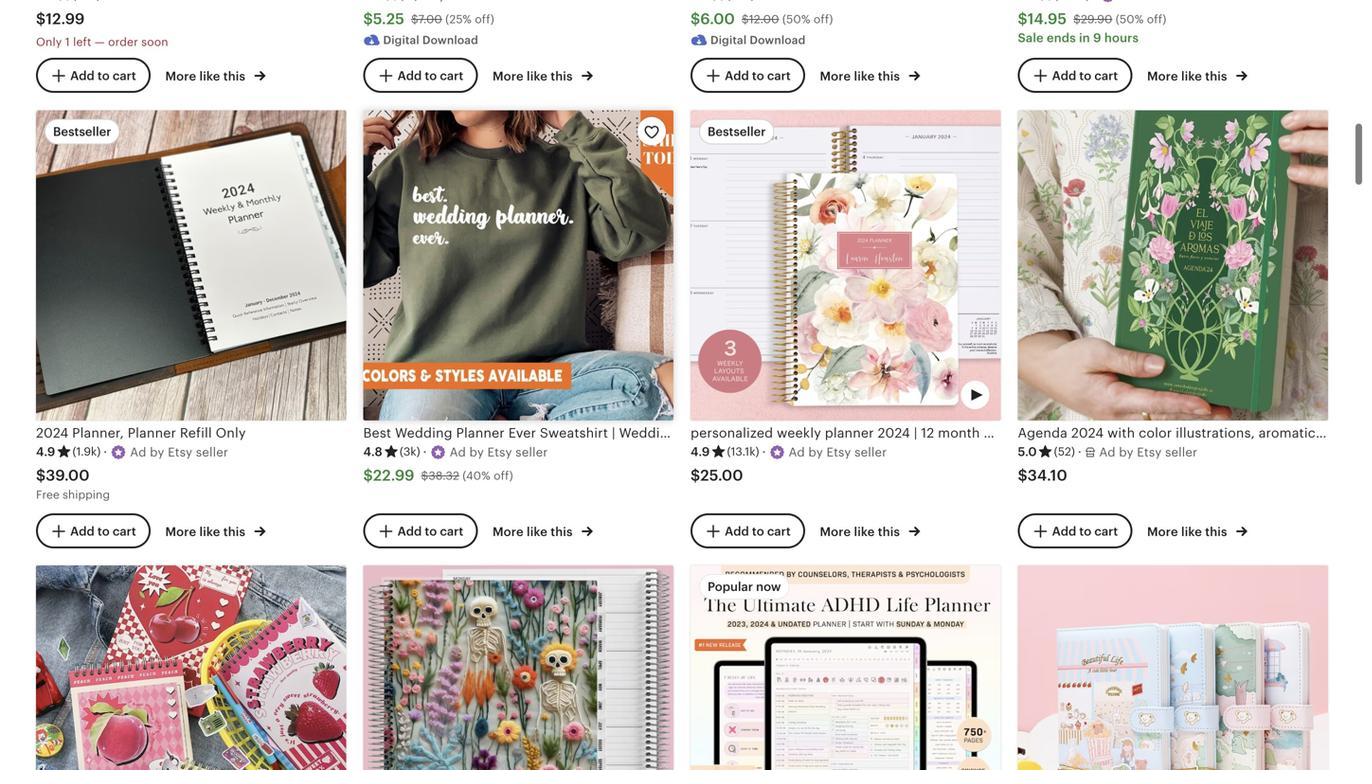 Task type: vqa. For each thing, say whether or not it's contained in the screenshot.
Limitation on the left of page
no



Task type: locate. For each thing, give the bounding box(es) containing it.
off) for 22.99
[[494, 463, 513, 476]]

personalized weekly planner 2024 | 12 month calendar | 6x9 weekly planner 2023-2024 | custom agenda | 2024 planner | flirty florals blush image
[[691, 104, 1001, 414]]

digital download down $ 6.00 $ 12.00 (50% off)
[[710, 27, 806, 40]]

4.9 for 39.00
[[36, 438, 55, 453]]

1 horizontal spatial (50%
[[1116, 6, 1144, 19]]

in
[[1079, 24, 1090, 38]]

add down the "34.10" at bottom right
[[1052, 518, 1076, 532]]

(50% right 12.00
[[782, 6, 810, 19]]

0 vertical spatial only
[[36, 29, 62, 42]]

$ inside $ 12.99 only 1 left — order soon
[[36, 4, 46, 21]]

1 4.9 from the left
[[36, 438, 55, 453]]

2 digital from the left
[[710, 27, 747, 40]]

off) right (40%
[[494, 463, 513, 476]]

off) right (25%
[[475, 6, 494, 19]]

$ inside $ 39.00 free shipping
[[36, 460, 46, 477]]

more
[[165, 63, 196, 77], [493, 63, 524, 77], [820, 63, 851, 77], [1147, 63, 1178, 77], [165, 518, 196, 532], [493, 518, 524, 532], [820, 518, 851, 532], [1147, 518, 1178, 532]]

more like this
[[165, 63, 249, 77], [493, 63, 576, 77], [820, 63, 903, 77], [1147, 63, 1230, 77], [165, 518, 249, 532], [493, 518, 576, 532], [820, 518, 903, 532], [1147, 518, 1230, 532]]

digital download down 7.00
[[383, 27, 478, 40]]

only right "refill" at the bottom of page
[[216, 419, 246, 434]]

0 horizontal spatial digital
[[383, 27, 419, 40]]

like for add to cart button over popular now
[[854, 518, 875, 532]]

off) right 12.00
[[814, 6, 833, 19]]

add to cart down 12.00
[[725, 62, 791, 76]]

bestseller
[[53, 118, 111, 132], [708, 118, 766, 132]]

only left 1 at the left top
[[36, 29, 62, 42]]

3 · from the left
[[762, 438, 766, 453]]

download for 6.00
[[750, 27, 806, 40]]

refill
[[180, 419, 212, 434]]

·
[[103, 438, 107, 453], [423, 438, 427, 453], [762, 438, 766, 453], [1078, 438, 1082, 453]]

digital down 5.25
[[383, 27, 419, 40]]

2024 planner, planner refill only
[[36, 419, 246, 434]]

1 digital from the left
[[383, 27, 419, 40]]

product video element for "skeleton garden planner, pastel goth planner, to do list, personalized planner 2024-2025, vertical or horizontal, pastel goth planner 013" image
[[363, 559, 674, 770]]

only inside $ 12.99 only 1 left — order soon
[[36, 29, 62, 42]]

add to cart button down $ 6.00 $ 12.00 (50% off)
[[691, 51, 805, 86]]

digital download
[[383, 27, 478, 40], [710, 27, 806, 40]]

· right (13.1k)
[[762, 438, 766, 453]]

add to cart down shipping
[[70, 518, 136, 532]]

sale
[[1018, 24, 1044, 38]]

0 horizontal spatial only
[[36, 29, 62, 42]]

like for add to cart button under 7.00
[[527, 63, 548, 77]]

0 horizontal spatial bestseller
[[53, 118, 111, 132]]

· right "(1.9k)"
[[103, 438, 107, 453]]

new! cute stylish fruit daily and weekly planner diary journal image
[[36, 559, 346, 770]]

add to cart button down the "34.10" at bottom right
[[1018, 507, 1132, 542]]

(3k)
[[400, 439, 420, 451]]

1 horizontal spatial digital
[[710, 27, 747, 40]]

0 horizontal spatial digital download
[[383, 27, 478, 40]]

4.9 down 2024
[[36, 438, 55, 453]]

digital down 6.00
[[710, 27, 747, 40]]

1 horizontal spatial bestseller
[[708, 118, 766, 132]]

this
[[223, 63, 245, 77], [551, 63, 573, 77], [878, 63, 900, 77], [1205, 63, 1227, 77], [223, 518, 245, 532], [551, 518, 573, 532], [878, 518, 900, 532], [1205, 518, 1227, 532]]

(1.9k)
[[72, 439, 101, 451]]

2 4.9 from the left
[[691, 438, 710, 453]]

download down 12.00
[[750, 27, 806, 40]]

add down ends
[[1052, 62, 1076, 76]]

1 (50% from the left
[[782, 6, 810, 19]]

digital for 5.25
[[383, 27, 419, 40]]

cart
[[113, 62, 136, 76], [440, 62, 463, 76], [767, 62, 791, 76], [1094, 62, 1118, 76], [113, 518, 136, 532], [440, 518, 463, 532], [767, 518, 791, 532], [1094, 518, 1118, 532]]

1 horizontal spatial only
[[216, 419, 246, 434]]

25.00
[[700, 460, 743, 477]]

like
[[199, 63, 220, 77], [527, 63, 548, 77], [854, 63, 875, 77], [1181, 63, 1202, 77], [199, 518, 220, 532], [527, 518, 548, 532], [854, 518, 875, 532], [1181, 518, 1202, 532]]

like for add to cart button underneath in
[[1181, 63, 1202, 77]]

add to cart button down in
[[1018, 51, 1132, 86]]

4 · from the left
[[1078, 438, 1082, 453]]

off) inside $ 6.00 $ 12.00 (50% off)
[[814, 6, 833, 19]]

(50% inside $ 14.95 $ 29.90 (50% off) sale ends in 9 hours
[[1116, 6, 1144, 19]]

(50% up hours
[[1116, 6, 1144, 19]]

· right the (52)
[[1078, 438, 1082, 453]]

1
[[65, 29, 70, 42]]

agenda 2024 with color illustrations, aromatic plants, illustrated 2024 agenda, botanical illustrations, sewn binding, flower drawing image
[[1018, 104, 1328, 414]]

(50%
[[782, 6, 810, 19], [1116, 6, 1144, 19]]

free
[[36, 482, 60, 494]]

1 · from the left
[[103, 438, 107, 453]]

2 digital download from the left
[[710, 27, 806, 40]]

popular now link
[[691, 559, 1001, 770]]

22.99
[[373, 460, 414, 477]]

(50% inside $ 6.00 $ 12.00 (50% off)
[[782, 6, 810, 19]]

· for 25.00
[[762, 438, 766, 453]]

$ inside $ 22.99 $ 38.32 (40% off)
[[421, 463, 429, 476]]

4.9 for 25.00
[[691, 438, 710, 453]]

14.95
[[1028, 4, 1067, 21]]

0 horizontal spatial (50%
[[782, 6, 810, 19]]

add to cart button down $ 22.99 $ 38.32 (40% off)
[[363, 507, 478, 542]]

0 horizontal spatial 4.9
[[36, 438, 55, 453]]

add to cart button
[[36, 51, 150, 86], [363, 51, 478, 86], [691, 51, 805, 86], [1018, 51, 1132, 86], [36, 507, 150, 542], [363, 507, 478, 542], [691, 507, 805, 542], [1018, 507, 1132, 542]]

1 digital download from the left
[[383, 27, 478, 40]]

4.9 up $ 25.00
[[691, 438, 710, 453]]

add up popular
[[725, 518, 749, 532]]

add to cart button down 7.00
[[363, 51, 478, 86]]

$ 34.10
[[1018, 460, 1067, 477]]

add to cart down $ 22.99 $ 38.32 (40% off)
[[398, 518, 463, 532]]

add down 6.00
[[725, 62, 749, 76]]

1 horizontal spatial digital download
[[710, 27, 806, 40]]

add to cart
[[70, 62, 136, 76], [398, 62, 463, 76], [725, 62, 791, 76], [1052, 62, 1118, 76], [70, 518, 136, 532], [398, 518, 463, 532], [725, 518, 791, 532], [1052, 518, 1118, 532]]

off) inside $ 22.99 $ 38.32 (40% off)
[[494, 463, 513, 476]]

off) inside the $ 5.25 $ 7.00 (25% off)
[[475, 6, 494, 19]]

digital
[[383, 27, 419, 40], [710, 27, 747, 40]]

product video element
[[691, 104, 1001, 414], [363, 559, 674, 770], [691, 559, 1001, 770]]

only
[[36, 29, 62, 42], [216, 419, 246, 434]]

all in one adhd digital planner (made by an adhd expert) for goodnotes, ipad & android. adhd digital planner, adult adhd daily planner image
[[691, 559, 1001, 770]]

5.0
[[1018, 438, 1037, 453]]

cute animal town planner - 224 pages a5 magnetic buckle pink notebooks with soft leather cover - journal diy - cute notebooks image
[[1018, 559, 1328, 770]]

add
[[70, 62, 95, 76], [398, 62, 422, 76], [725, 62, 749, 76], [1052, 62, 1076, 76], [70, 518, 95, 532], [398, 518, 422, 532], [725, 518, 749, 532], [1052, 518, 1076, 532]]

1 vertical spatial only
[[216, 419, 246, 434]]

1 download from the left
[[422, 27, 478, 40]]

download for 5.25
[[422, 27, 478, 40]]

9
[[1093, 24, 1101, 38]]

popular
[[708, 573, 753, 587]]

1 horizontal spatial download
[[750, 27, 806, 40]]

· for 34.10
[[1078, 438, 1082, 453]]

now
[[756, 573, 781, 587]]

planner,
[[72, 419, 124, 434]]

add down left at the top left of the page
[[70, 62, 95, 76]]

1 horizontal spatial 4.9
[[691, 438, 710, 453]]

1 bestseller from the left
[[53, 118, 111, 132]]

4.9
[[36, 438, 55, 453], [691, 438, 710, 453]]

2 (50% from the left
[[1116, 6, 1144, 19]]

download
[[422, 27, 478, 40], [750, 27, 806, 40]]

off) for 14.95
[[1147, 6, 1166, 19]]

$ inside $ 6.00 $ 12.00 (50% off)
[[742, 6, 749, 19]]

add to cart down in
[[1052, 62, 1118, 76]]

left
[[73, 29, 91, 42]]

product video element for the personalized weekly planner 2024 | 12 month calendar | 6x9 weekly planner 2023-2024 | custom agenda | 2024 planner | flirty florals blush image
[[691, 104, 1001, 414]]

off)
[[475, 6, 494, 19], [814, 6, 833, 19], [1147, 6, 1166, 19], [494, 463, 513, 476]]

add to cart button down shipping
[[36, 507, 150, 542]]

2 download from the left
[[750, 27, 806, 40]]

order
[[108, 29, 138, 42]]

$
[[36, 4, 46, 21], [363, 4, 373, 21], [691, 4, 700, 21], [1018, 4, 1028, 21], [411, 6, 418, 19], [742, 6, 749, 19], [1073, 6, 1081, 19], [36, 460, 46, 477], [363, 460, 373, 477], [691, 460, 700, 477], [1018, 460, 1028, 477], [421, 463, 429, 476]]

like for add to cart button under shipping
[[199, 518, 220, 532]]

0 horizontal spatial download
[[422, 27, 478, 40]]

off) inside $ 14.95 $ 29.90 (50% off) sale ends in 9 hours
[[1147, 6, 1166, 19]]

download down (25%
[[422, 27, 478, 40]]

(50% for 14.95
[[1116, 6, 1144, 19]]

· right (3k)
[[423, 438, 427, 453]]

off) right 29.90
[[1147, 6, 1166, 19]]

more like this link
[[165, 59, 266, 78], [493, 59, 593, 78], [820, 59, 920, 78], [1147, 59, 1247, 78], [165, 514, 266, 534], [493, 514, 593, 534], [820, 514, 920, 534], [1147, 514, 1247, 534]]

to
[[97, 62, 110, 76], [425, 62, 437, 76], [752, 62, 764, 76], [1079, 62, 1092, 76], [97, 518, 110, 532], [425, 518, 437, 532], [752, 518, 764, 532], [1079, 518, 1092, 532]]

38.32
[[429, 463, 459, 476]]

digital for 6.00
[[710, 27, 747, 40]]



Task type: describe. For each thing, give the bounding box(es) containing it.
add down the $ 5.25 $ 7.00 (25% off)
[[398, 62, 422, 76]]

$ inside the $ 5.25 $ 7.00 (25% off)
[[411, 6, 418, 19]]

5.25
[[373, 4, 404, 21]]

add down 22.99
[[398, 518, 422, 532]]

2024
[[36, 419, 69, 434]]

(25%
[[445, 6, 472, 19]]

ends
[[1047, 24, 1076, 38]]

· for 39.00
[[103, 438, 107, 453]]

add to cart down the "34.10" at bottom right
[[1052, 518, 1118, 532]]

add to cart down 7.00
[[398, 62, 463, 76]]

(40%
[[463, 463, 491, 476]]

$ 12.99 only 1 left — order soon
[[36, 4, 168, 42]]

39.00
[[46, 460, 90, 477]]

planner
[[128, 419, 176, 434]]

4.8
[[363, 438, 383, 453]]

skeleton garden planner, pastel goth planner, to do list, personalized planner 2024-2025, vertical or horizontal, pastel goth planner 013 image
[[363, 559, 674, 770]]

2 · from the left
[[423, 438, 427, 453]]

12.00
[[749, 6, 779, 19]]

29.90
[[1081, 6, 1113, 19]]

add to cart button down "—"
[[36, 51, 150, 86]]

$ 5.25 $ 7.00 (25% off)
[[363, 4, 494, 21]]

off) for 6.00
[[814, 6, 833, 19]]

like for add to cart button under $ 22.99 $ 38.32 (40% off)
[[527, 518, 548, 532]]

$ 39.00 free shipping
[[36, 460, 110, 494]]

like for add to cart button under the "34.10" at bottom right
[[1181, 518, 1202, 532]]

12.99
[[46, 4, 85, 21]]

digital download for 6.00
[[710, 27, 806, 40]]

product video element for all in one adhd digital planner (made by an adhd expert) for goodnotes, ipad & android. adhd digital planner, adult adhd daily planner image
[[691, 559, 1001, 770]]

(52)
[[1054, 439, 1075, 451]]

like for add to cart button below $ 6.00 $ 12.00 (50% off)
[[854, 63, 875, 77]]

6.00
[[700, 4, 735, 21]]

popular now
[[708, 573, 781, 587]]

(50% for 6.00
[[782, 6, 810, 19]]

$ 6.00 $ 12.00 (50% off)
[[691, 4, 833, 21]]

add down shipping
[[70, 518, 95, 532]]

(13.1k)
[[727, 439, 759, 451]]

2024 planner, planner refill only image
[[36, 104, 346, 414]]

7.00
[[418, 6, 442, 19]]

digital download for 5.25
[[383, 27, 478, 40]]

soon
[[141, 29, 168, 42]]

$ 25.00
[[691, 460, 743, 477]]

34.10
[[1028, 460, 1067, 477]]

add to cart button up popular now
[[691, 507, 805, 542]]

$ 22.99 $ 38.32 (40% off)
[[363, 460, 513, 477]]

like for add to cart button underneath "—"
[[199, 63, 220, 77]]

best wedding planner ever sweatshirt | wedding planning crewneck | gift for wedding planner | wedding planner appreciation gift idea - 199p image
[[363, 104, 674, 414]]

shipping
[[63, 482, 110, 494]]

—
[[95, 29, 105, 42]]

add to cart up now
[[725, 518, 791, 532]]

2 bestseller from the left
[[708, 118, 766, 132]]

$ 14.95 $ 29.90 (50% off) sale ends in 9 hours
[[1018, 4, 1166, 38]]

add to cart down "—"
[[70, 62, 136, 76]]

hours
[[1104, 24, 1139, 38]]

off) for 5.25
[[475, 6, 494, 19]]



